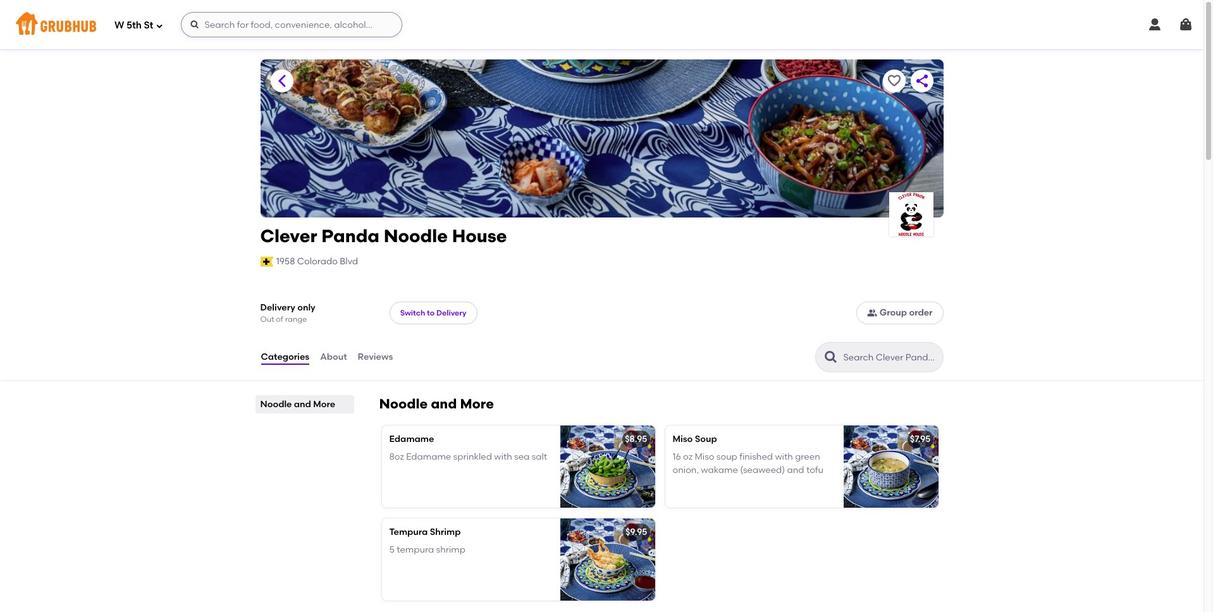 Task type: vqa. For each thing, say whether or not it's contained in the screenshot.
right Ready In 10–20 Min
no



Task type: describe. For each thing, give the bounding box(es) containing it.
1 horizontal spatial more
[[460, 396, 494, 412]]

switch to delivery
[[400, 309, 467, 317]]

finished
[[740, 452, 773, 463]]

share icon image
[[914, 73, 930, 89]]

sprinkled
[[453, 452, 492, 463]]

5
[[389, 545, 395, 556]]

8oz
[[389, 452, 404, 463]]

reviews button
[[357, 335, 394, 380]]

switch to delivery button
[[389, 302, 477, 325]]

clever
[[260, 225, 317, 247]]

soup
[[717, 452, 738, 463]]

16 oz miso soup finished with green onion, wakame (seaweed) and tofu
[[673, 452, 824, 475]]

tempura
[[389, 527, 428, 538]]

2 svg image from the left
[[1179, 17, 1194, 32]]

about
[[320, 352, 347, 362]]

1 horizontal spatial svg image
[[190, 20, 200, 30]]

clever panda noodle house
[[260, 225, 507, 247]]

caret left icon image
[[274, 73, 289, 89]]

group
[[880, 307, 907, 318]]

reviews
[[358, 352, 393, 362]]

wakame
[[701, 465, 738, 475]]

salt
[[532, 452, 547, 463]]

out
[[260, 315, 274, 324]]

of
[[276, 315, 283, 324]]

w 5th st
[[115, 19, 153, 31]]

soup
[[695, 434, 717, 445]]

0 vertical spatial edamame
[[389, 434, 434, 445]]

16
[[673, 452, 681, 463]]

house
[[452, 225, 507, 247]]

w
[[115, 19, 124, 31]]

tofu
[[807, 465, 824, 475]]

oz
[[683, 452, 693, 463]]

8oz edamame sprinkled with sea salt
[[389, 452, 547, 463]]

miso inside 16 oz miso soup finished with green onion, wakame (seaweed) and tofu
[[695, 452, 715, 463]]

$9.95
[[626, 527, 648, 538]]

noodle and more tab
[[260, 398, 349, 411]]

0 horizontal spatial svg image
[[156, 22, 164, 29]]

1 horizontal spatial noodle and more
[[379, 396, 494, 412]]

to
[[427, 309, 435, 317]]

with inside 16 oz miso soup finished with green onion, wakame (seaweed) and tofu
[[775, 452, 793, 463]]

shrimp
[[430, 527, 461, 538]]

$7.95
[[910, 434, 931, 445]]

5th
[[126, 19, 142, 31]]

1958 colorado blvd
[[276, 256, 358, 267]]

people icon image
[[867, 308, 877, 318]]

Search Clever Panda Noodle House search field
[[842, 352, 939, 364]]

tempura
[[397, 545, 434, 556]]

group order
[[880, 307, 933, 318]]

colorado
[[297, 256, 338, 267]]

(seaweed)
[[740, 465, 785, 475]]



Task type: locate. For each thing, give the bounding box(es) containing it.
st
[[144, 19, 153, 31]]

delivery inside delivery only out of range
[[260, 302, 295, 313]]

miso right "oz"
[[695, 452, 715, 463]]

1958 colorado blvd button
[[276, 255, 359, 269]]

order
[[909, 307, 933, 318]]

1 horizontal spatial svg image
[[1179, 17, 1194, 32]]

1 with from the left
[[494, 452, 512, 463]]

switch
[[400, 309, 425, 317]]

and down categories button
[[294, 399, 311, 410]]

panda
[[322, 225, 380, 247]]

delivery
[[260, 302, 295, 313], [437, 309, 467, 317]]

1 svg image from the left
[[1148, 17, 1163, 32]]

and inside tab
[[294, 399, 311, 410]]

search icon image
[[823, 350, 839, 365]]

1 horizontal spatial delivery
[[437, 309, 467, 317]]

and
[[431, 396, 457, 412], [294, 399, 311, 410], [787, 465, 804, 475]]

group order button
[[856, 302, 944, 325]]

clever panda noodle house logo image
[[889, 192, 933, 237]]

1 horizontal spatial with
[[775, 452, 793, 463]]

2 with from the left
[[775, 452, 793, 463]]

miso up "oz"
[[673, 434, 693, 445]]

5 tempura shrimp
[[389, 545, 466, 556]]

0 horizontal spatial with
[[494, 452, 512, 463]]

with
[[494, 452, 512, 463], [775, 452, 793, 463]]

noodle and more inside noodle and more tab
[[260, 399, 335, 410]]

onion,
[[673, 465, 699, 475]]

tempura shrimp image
[[560, 519, 655, 601]]

with left green on the bottom of page
[[775, 452, 793, 463]]

edamame right the 8oz
[[406, 452, 451, 463]]

0 horizontal spatial miso
[[673, 434, 693, 445]]

noodle and more
[[379, 396, 494, 412], [260, 399, 335, 410]]

noodle and more down categories button
[[260, 399, 335, 410]]

subscription pass image
[[260, 257, 273, 267]]

Search for food, convenience, alcohol... search field
[[181, 12, 403, 37]]

more inside tab
[[313, 399, 335, 410]]

0 horizontal spatial svg image
[[1148, 17, 1163, 32]]

save this restaurant button
[[883, 70, 906, 92]]

green
[[795, 452, 820, 463]]

noodle
[[384, 225, 448, 247], [379, 396, 428, 412], [260, 399, 292, 410]]

noodle and more up the 8oz edamame sprinkled with sea salt
[[379, 396, 494, 412]]

0 horizontal spatial more
[[313, 399, 335, 410]]

miso
[[673, 434, 693, 445], [695, 452, 715, 463]]

edamame
[[389, 434, 434, 445], [406, 452, 451, 463]]

save this restaurant image
[[887, 73, 902, 89]]

svg image
[[190, 20, 200, 30], [156, 22, 164, 29]]

and inside 16 oz miso soup finished with green onion, wakame (seaweed) and tofu
[[787, 465, 804, 475]]

categories
[[261, 352, 309, 362]]

edamame up the 8oz
[[389, 434, 434, 445]]

main navigation navigation
[[0, 0, 1204, 49]]

0 horizontal spatial and
[[294, 399, 311, 410]]

edamame image
[[560, 426, 655, 508]]

miso soup image
[[844, 426, 939, 508]]

blvd
[[340, 256, 358, 267]]

miso soup
[[673, 434, 717, 445]]

1 vertical spatial miso
[[695, 452, 715, 463]]

range
[[285, 315, 307, 324]]

shrimp
[[436, 545, 466, 556]]

0 horizontal spatial delivery
[[260, 302, 295, 313]]

more
[[460, 396, 494, 412], [313, 399, 335, 410]]

1958
[[276, 256, 295, 267]]

noodle inside tab
[[260, 399, 292, 410]]

only
[[297, 302, 316, 313]]

0 vertical spatial miso
[[673, 434, 693, 445]]

$8.95
[[625, 434, 648, 445]]

delivery only out of range
[[260, 302, 316, 324]]

0 horizontal spatial noodle and more
[[260, 399, 335, 410]]

delivery right to
[[437, 309, 467, 317]]

categories button
[[260, 335, 310, 380]]

delivery up of
[[260, 302, 295, 313]]

with left the 'sea'
[[494, 452, 512, 463]]

delivery inside button
[[437, 309, 467, 317]]

and up the 8oz edamame sprinkled with sea salt
[[431, 396, 457, 412]]

sea
[[514, 452, 530, 463]]

1 vertical spatial edamame
[[406, 452, 451, 463]]

1 horizontal spatial miso
[[695, 452, 715, 463]]

and down green on the bottom of page
[[787, 465, 804, 475]]

more up sprinkled
[[460, 396, 494, 412]]

about button
[[320, 335, 348, 380]]

svg image
[[1148, 17, 1163, 32], [1179, 17, 1194, 32]]

tempura shrimp
[[389, 527, 461, 538]]

more down about button
[[313, 399, 335, 410]]

1 horizontal spatial and
[[431, 396, 457, 412]]

2 horizontal spatial and
[[787, 465, 804, 475]]



